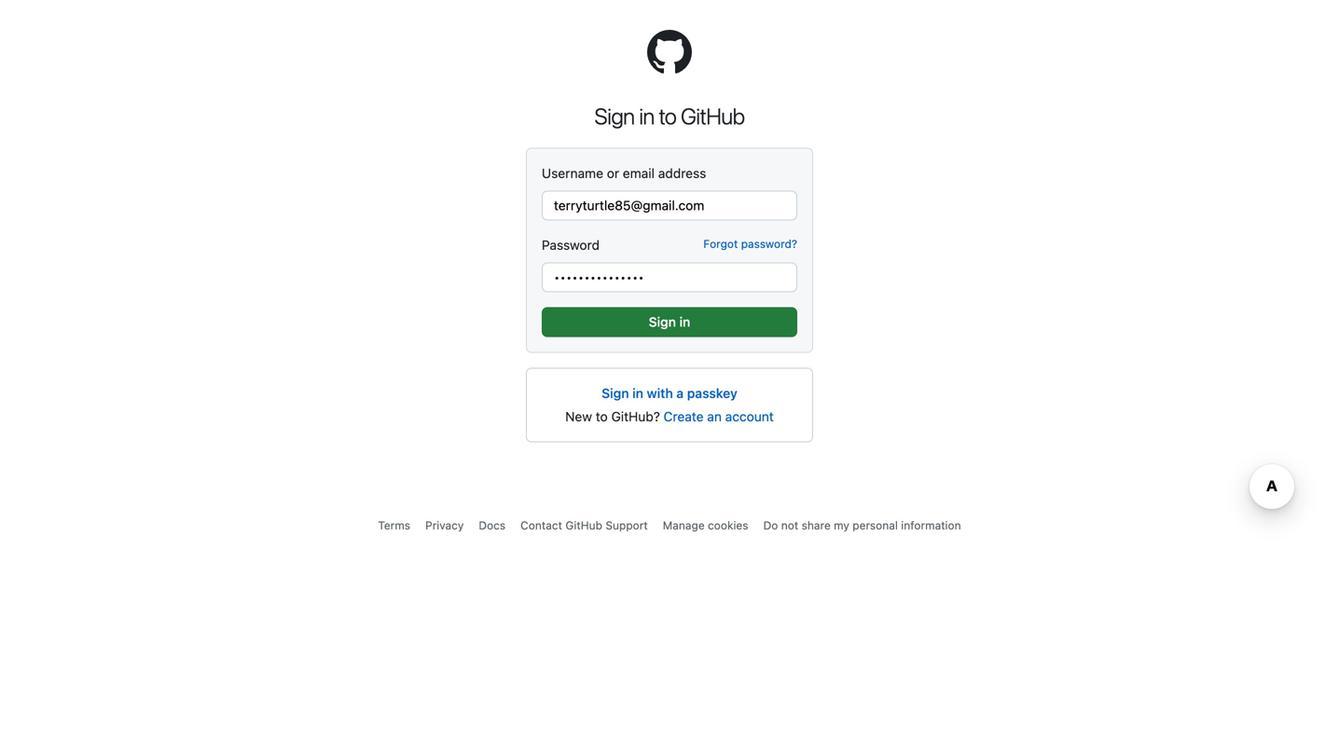 Task type: locate. For each thing, give the bounding box(es) containing it.
with
[[647, 386, 673, 401]]

terms link
[[378, 519, 410, 532]]

in
[[639, 103, 655, 129], [633, 386, 644, 401]]

sign in with a passkey button
[[602, 384, 738, 403]]

manage cookies button
[[663, 517, 749, 534]]

github up address
[[681, 103, 745, 129]]

to up address
[[659, 103, 677, 129]]

in inside 'sign in with a passkey new to github? create an account'
[[633, 386, 644, 401]]

to
[[659, 103, 677, 129], [596, 409, 608, 424]]

manage
[[663, 519, 705, 532]]

forgot password?
[[703, 237, 797, 250]]

0 vertical spatial to
[[659, 103, 677, 129]]

1 vertical spatial in
[[633, 386, 644, 401]]

personal
[[853, 519, 898, 532]]

do not share my personal information
[[764, 519, 961, 532]]

in for with
[[633, 386, 644, 401]]

0 horizontal spatial github
[[566, 519, 603, 532]]

in left with
[[633, 386, 644, 401]]

1 horizontal spatial to
[[659, 103, 677, 129]]

0 horizontal spatial to
[[596, 409, 608, 424]]

docs link
[[479, 519, 506, 532]]

support
[[606, 519, 648, 532]]

my
[[834, 519, 850, 532]]

forgot password? link
[[703, 236, 797, 252]]

in up email
[[639, 103, 655, 129]]

None submit
[[542, 307, 797, 337]]

sign inside 'sign in with a passkey new to github? create an account'
[[602, 386, 629, 401]]

cookies
[[708, 519, 749, 532]]

to right new
[[596, 409, 608, 424]]

create
[[664, 409, 704, 424]]

email
[[623, 166, 655, 181]]

github
[[681, 103, 745, 129], [566, 519, 603, 532]]

password?
[[741, 237, 797, 250]]

sign in with a passkey new to github? create an account
[[565, 386, 774, 424]]

0 vertical spatial in
[[639, 103, 655, 129]]

sign up github?
[[602, 386, 629, 401]]

information
[[901, 519, 961, 532]]

forgot
[[703, 237, 738, 250]]

1 vertical spatial to
[[596, 409, 608, 424]]

0 vertical spatial sign
[[595, 103, 635, 129]]

manage cookies
[[663, 519, 749, 532]]

sign up or
[[595, 103, 635, 129]]

sign for sign in with a passkey new to github? create an account
[[602, 386, 629, 401]]

Username or email address text field
[[542, 191, 797, 221]]

create an account link
[[664, 409, 774, 424]]

1 vertical spatial github
[[566, 519, 603, 532]]

1 vertical spatial sign
[[602, 386, 629, 401]]

github right contact
[[566, 519, 603, 532]]

username or email address
[[542, 166, 706, 181]]

Password password field
[[542, 263, 797, 292]]

sign
[[595, 103, 635, 129], [602, 386, 629, 401]]

1 horizontal spatial github
[[681, 103, 745, 129]]

new
[[565, 409, 592, 424]]

sign for sign in to github
[[595, 103, 635, 129]]



Task type: describe. For each thing, give the bounding box(es) containing it.
docs
[[479, 519, 506, 532]]

contact github support
[[521, 519, 648, 532]]

password
[[542, 237, 600, 253]]

contact
[[521, 519, 562, 532]]

contact github support link
[[521, 519, 648, 532]]

terms
[[378, 519, 410, 532]]

an
[[707, 409, 722, 424]]

in for to
[[639, 103, 655, 129]]

homepage image
[[647, 30, 692, 75]]

do
[[764, 519, 778, 532]]

do not share my personal information button
[[764, 517, 961, 534]]

to inside 'sign in with a passkey new to github? create an account'
[[596, 409, 608, 424]]

account
[[725, 409, 774, 424]]

or
[[607, 166, 619, 181]]

username
[[542, 166, 603, 181]]

passkey
[[687, 386, 738, 401]]

0 vertical spatial github
[[681, 103, 745, 129]]

share
[[802, 519, 831, 532]]

github?
[[611, 409, 660, 424]]

not
[[781, 519, 799, 532]]

a
[[677, 386, 684, 401]]

privacy link
[[425, 519, 464, 532]]

sign in to github
[[595, 103, 745, 129]]

privacy
[[425, 519, 464, 532]]

address
[[658, 166, 706, 181]]



Task type: vqa. For each thing, say whether or not it's contained in the screenshot.
command palette image
no



